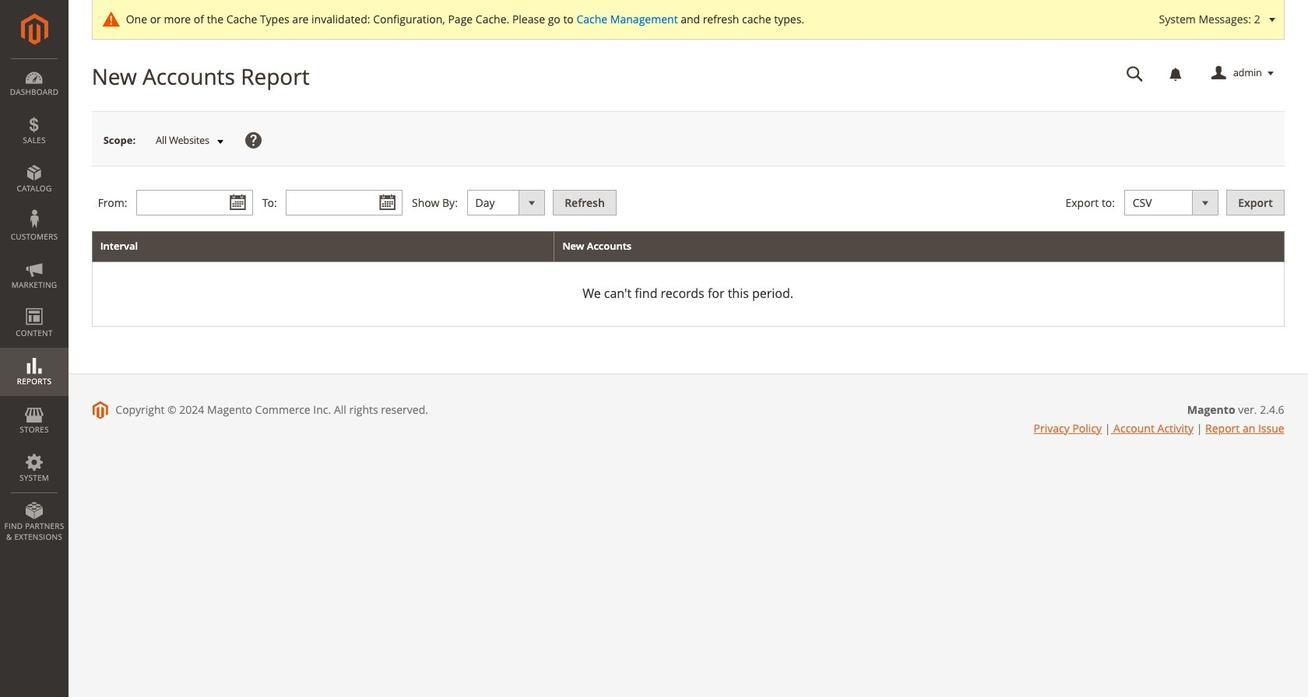 Task type: vqa. For each thing, say whether or not it's contained in the screenshot.
menu bar
yes



Task type: locate. For each thing, give the bounding box(es) containing it.
None text field
[[286, 190, 403, 216]]

magento admin panel image
[[21, 13, 48, 45]]

menu bar
[[0, 58, 69, 551]]

None text field
[[1116, 60, 1155, 87], [136, 190, 253, 216], [1116, 60, 1155, 87], [136, 190, 253, 216]]



